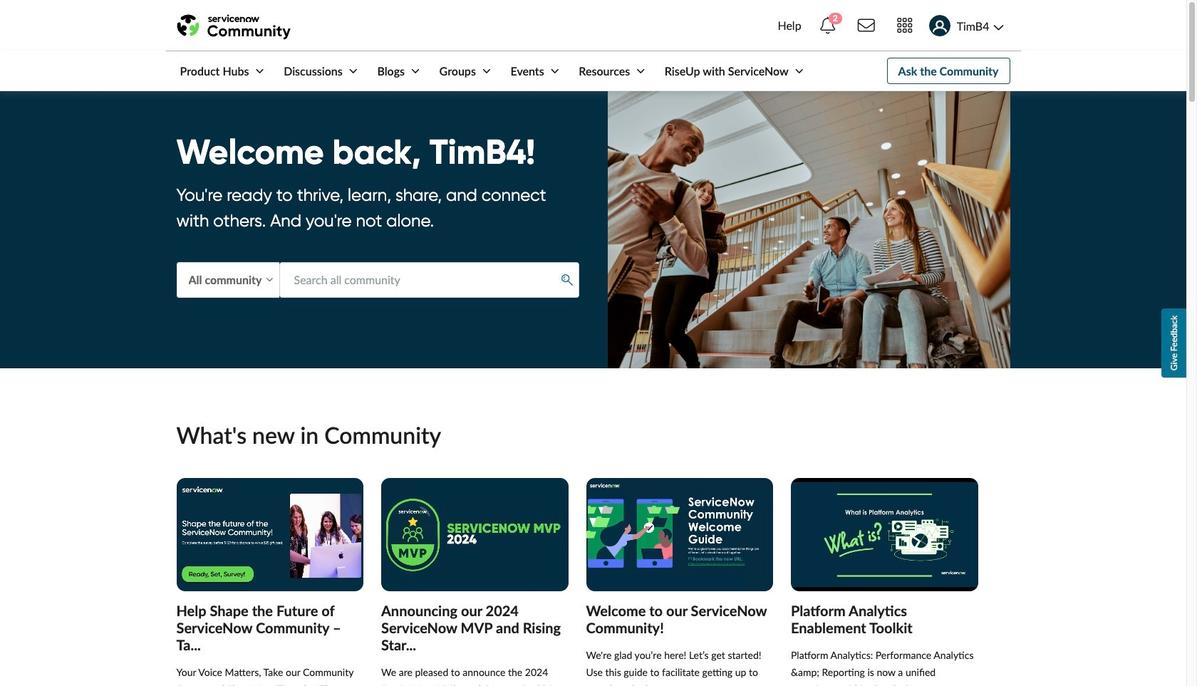 Task type: locate. For each thing, give the bounding box(es) containing it.
welcome to our servicenow community! image
[[586, 478, 774, 592]]

None submit
[[557, 270, 579, 291]]

Search text field
[[279, 263, 579, 298]]

help shape the future of servicenow community – take our survey! image
[[176, 478, 364, 592]]

menu bar
[[166, 51, 807, 91]]

timb4 image
[[930, 15, 951, 37]]



Task type: describe. For each thing, give the bounding box(es) containing it.
platform analytics enablement toolkit image
[[791, 478, 979, 592]]

announcing our 2024 servicenow mvp and rising star awardees image
[[381, 478, 569, 592]]



